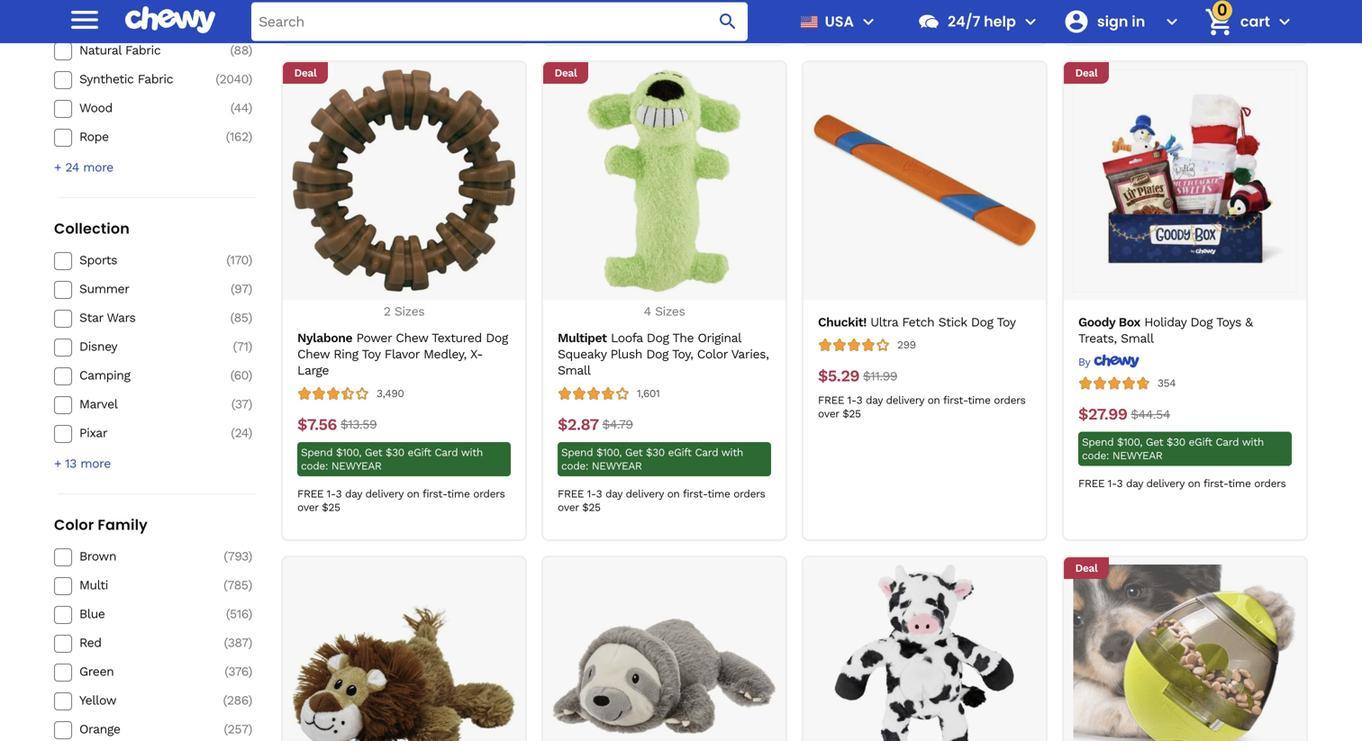 Task type: vqa. For each thing, say whether or not it's contained in the screenshot.
card to the middle
yes



Task type: locate. For each thing, give the bounding box(es) containing it.
more down rope
[[83, 160, 113, 175]]

2 horizontal spatial $30
[[1167, 436, 1185, 449]]

spend down $2.87 text field
[[561, 446, 593, 459]]

spend
[[1082, 436, 1114, 449], [301, 446, 333, 459], [561, 446, 593, 459]]

egift for $27.99
[[1189, 436, 1212, 449]]

) up "( 71 )"
[[248, 310, 252, 325]]

get for $2.87
[[625, 446, 643, 459]]

chuckit! ultra fetch stick dog toy
[[818, 315, 1016, 330]]

orders
[[734, 0, 765, 5], [994, 394, 1026, 407], [1254, 478, 1286, 490], [473, 488, 505, 500], [734, 488, 765, 500]]

frisco cow plush with inside rope squeaky dog toy, medium image
[[813, 565, 1037, 741]]

( for 88
[[230, 43, 234, 57]]

0 horizontal spatial spend
[[301, 446, 333, 459]]

newyear down $44.54 text field
[[1113, 450, 1163, 462]]

disney
[[79, 339, 117, 354]]

brown link
[[79, 549, 207, 565]]

$11.99
[[863, 369, 897, 384]]

color
[[697, 347, 728, 362], [54, 515, 94, 535]]

dog right textured
[[486, 331, 508, 346]]

0 horizontal spatial toy
[[362, 347, 381, 362]]

code: down $2.87 text field
[[561, 460, 588, 472]]

) up ( 785 )
[[248, 549, 252, 564]]

small down squeaky
[[558, 363, 591, 378]]

14 ) from the top
[[248, 578, 252, 593]]

chewy support image
[[917, 10, 941, 33]]

24 down the 37
[[235, 426, 248, 440]]

1 horizontal spatial code:
[[561, 460, 588, 472]]

) for ( 387 )
[[248, 636, 252, 650]]

785
[[227, 578, 248, 593]]

3 ) from the top
[[248, 71, 252, 86]]

71
[[237, 339, 248, 354]]

) down ( 516 )
[[248, 636, 252, 650]]

dog inside holiday dog toys & treats, small
[[1191, 315, 1213, 330]]

19 ) from the top
[[248, 722, 252, 737]]

24 up 'collection'
[[65, 160, 79, 175]]

( for 37
[[231, 397, 235, 412]]

blue link
[[79, 606, 207, 623]]

marvel
[[79, 397, 118, 412]]

2 horizontal spatial spend $100, get $30 egift card with code: newyear
[[1082, 436, 1264, 462]]

387
[[228, 636, 248, 650]]

color up brown
[[54, 515, 94, 535]]

time
[[708, 0, 730, 5], [968, 394, 991, 407], [1228, 478, 1251, 490], [447, 488, 470, 500], [708, 488, 730, 500]]

chew up large
[[297, 347, 330, 362]]

3 for $7.56
[[336, 488, 342, 500]]

code: for $7.56
[[301, 460, 328, 472]]

1-
[[587, 0, 596, 5], [847, 394, 856, 407], [1108, 478, 1117, 490], [327, 488, 336, 500], [587, 488, 596, 500]]

4 ) from the top
[[248, 100, 252, 115]]

squeaky
[[558, 347, 607, 362]]

chewy home image
[[125, 0, 215, 40]]

$30 for $7.56
[[386, 446, 404, 459]]

( for 387
[[224, 636, 228, 650]]

2 horizontal spatial $100,
[[1117, 436, 1143, 449]]

) down "( 71 )"
[[248, 368, 252, 383]]

with for $7.56
[[461, 446, 483, 459]]

0 horizontal spatial sizes
[[394, 304, 425, 319]]

$100, down '$4.79' text field
[[596, 446, 622, 459]]

$100, down $27.99 $44.54
[[1117, 436, 1143, 449]]

1 horizontal spatial small
[[1121, 331, 1154, 346]]

card for $27.99
[[1216, 436, 1239, 449]]

box
[[1119, 315, 1141, 330]]

0 horizontal spatial color
[[54, 515, 94, 535]]

2 + from the top
[[54, 456, 61, 471]]

star wars link
[[79, 310, 207, 326]]

1 horizontal spatial newyear
[[592, 460, 642, 472]]

2 ) from the top
[[248, 43, 252, 57]]

nylabone power chew textured dog chew ring toy flavor medley, x-large image
[[292, 69, 516, 293]]

3,490
[[377, 387, 404, 400]]

1 horizontal spatial sizes
[[655, 304, 685, 319]]

( 162 )
[[226, 129, 252, 144]]

$30 for $2.87
[[646, 446, 665, 459]]

marvel link
[[79, 396, 207, 413]]

1 vertical spatial more
[[80, 456, 111, 471]]

card for $2.87
[[695, 446, 718, 459]]

902
[[227, 14, 248, 29]]

deal for $7.56
[[294, 67, 317, 79]]

6 ) from the top
[[248, 253, 252, 267]]

spend $100, get $30 egift card with code: newyear down '$4.79' text field
[[561, 446, 743, 472]]

$7.56 text field
[[297, 415, 337, 435]]

color down original
[[697, 347, 728, 362]]

(
[[230, 43, 234, 57], [216, 71, 219, 86], [230, 100, 234, 115], [226, 129, 230, 144], [226, 253, 230, 267], [231, 281, 234, 296], [230, 310, 234, 325], [233, 339, 237, 354], [230, 368, 234, 383], [231, 397, 235, 412], [231, 426, 235, 440], [224, 549, 228, 564], [223, 578, 227, 593], [226, 607, 230, 622], [224, 636, 228, 650], [225, 664, 228, 679], [223, 693, 227, 708], [224, 722, 228, 737]]

toy
[[997, 315, 1016, 330], [362, 347, 381, 362]]

24 for +
[[65, 160, 79, 175]]

multipet loofa dog the original squeaky plush dog toy, color varies, small image
[[553, 69, 776, 293]]

first-
[[683, 0, 708, 5], [943, 394, 968, 407], [1204, 478, 1228, 490], [423, 488, 447, 500], [683, 488, 708, 500]]

1 ) from the top
[[248, 14, 252, 29]]

1 horizontal spatial 24
[[235, 426, 248, 440]]

goody
[[1078, 315, 1115, 330]]

10 ) from the top
[[248, 368, 252, 383]]

fabric down rubber link
[[125, 43, 161, 57]]

2 horizontal spatial spend
[[1082, 436, 1114, 449]]

170
[[230, 253, 248, 267]]

toy right stick
[[997, 315, 1016, 330]]

299
[[897, 339, 916, 352]]

2 horizontal spatial get
[[1146, 436, 1163, 449]]

2 sizes
[[384, 304, 425, 319]]

varies,
[[731, 347, 769, 362]]

spend $100, get $30 egift card with code: newyear down $13.59 text field
[[301, 446, 483, 472]]

11 ) from the top
[[248, 397, 252, 412]]

( 97 )
[[231, 281, 252, 296]]

on
[[667, 0, 680, 5], [928, 394, 940, 407], [1188, 478, 1200, 490], [407, 488, 419, 500], [667, 488, 680, 500]]

sizes right the 4
[[655, 304, 685, 319]]

) down 902 )
[[248, 43, 252, 57]]

spend $100, get $30 egift card with code: newyear for $27.99
[[1082, 436, 1264, 462]]

15 ) from the top
[[248, 607, 252, 622]]

spend $100, get $30 egift card with code: newyear for $2.87
[[561, 446, 743, 472]]

spend for $7.56
[[301, 446, 333, 459]]

2 horizontal spatial code:
[[1082, 450, 1109, 462]]

+ for + 24 more
[[54, 160, 61, 175]]

0 vertical spatial 24
[[65, 160, 79, 175]]

code: down $27.99 text field in the bottom right of the page
[[1082, 450, 1109, 462]]

) for ( 88 )
[[248, 43, 252, 57]]

color inside loofa dog the original squeaky plush dog toy, color varies, small
[[697, 347, 728, 362]]

more for + 24 more
[[83, 160, 113, 175]]

1 vertical spatial small
[[558, 363, 591, 378]]

1 horizontal spatial $30
[[646, 446, 665, 459]]

2 horizontal spatial with
[[1242, 436, 1264, 449]]

pixar link
[[79, 425, 207, 441]]

) up ( 162 )
[[248, 100, 252, 115]]

0 vertical spatial +
[[54, 160, 61, 175]]

) for ( 60 )
[[248, 368, 252, 383]]

spend down $27.99 text field in the bottom right of the page
[[1082, 436, 1114, 449]]

0 vertical spatial fabric
[[125, 43, 161, 57]]

0 horizontal spatial spend $100, get $30 egift card with code: newyear
[[301, 446, 483, 472]]

) for ( 785 )
[[248, 578, 252, 593]]

1 vertical spatial 24
[[235, 426, 248, 440]]

) down ( 37 )
[[248, 426, 252, 440]]

3
[[596, 0, 602, 5], [856, 394, 862, 407], [1117, 478, 1123, 490], [336, 488, 342, 500], [596, 488, 602, 500]]

orange link
[[79, 722, 207, 738]]

12 ) from the top
[[248, 426, 252, 440]]

fabric down natural fabric link
[[138, 71, 173, 86]]

1 + from the top
[[54, 160, 61, 175]]

sizes for $2.87
[[655, 304, 685, 319]]

$5.29 text field
[[818, 367, 860, 387]]

help menu image
[[1020, 11, 1041, 32]]

1 horizontal spatial spend
[[561, 446, 593, 459]]

( 2040 )
[[216, 71, 252, 86]]

day for $27.99
[[1126, 478, 1143, 490]]

newyear for $7.56
[[331, 460, 382, 472]]

with for $2.87
[[721, 446, 743, 459]]

( 44 )
[[230, 100, 252, 115]]

( 71 )
[[233, 339, 252, 354]]

sizes right the "2"
[[394, 304, 425, 319]]

$27.99 text field
[[1078, 405, 1127, 425]]

13 ) from the top
[[248, 549, 252, 564]]

flavor
[[384, 347, 420, 362]]

&
[[1245, 315, 1253, 330]]

$4.79 text field
[[602, 415, 633, 435]]

$30
[[1167, 436, 1185, 449], [386, 446, 404, 459], [646, 446, 665, 459]]

9 ) from the top
[[248, 339, 252, 354]]

chuckit! ultra fetch stick dog toy image
[[813, 69, 1037, 293]]

dog
[[971, 315, 993, 330], [1191, 315, 1213, 330], [486, 331, 508, 346], [647, 331, 669, 346], [646, 347, 669, 362]]

) up ( 85 )
[[248, 281, 252, 296]]

get for $27.99
[[1146, 436, 1163, 449]]

usa
[[825, 11, 854, 32]]

) up ( 44 )
[[248, 71, 252, 86]]

textured
[[432, 331, 482, 346]]

0 horizontal spatial card
[[435, 446, 458, 459]]

dog left toys
[[1191, 315, 1213, 330]]

) for ( 376 )
[[248, 664, 252, 679]]

( 85 )
[[230, 310, 252, 325]]

0 horizontal spatial code:
[[301, 460, 328, 472]]

items image
[[1203, 6, 1235, 38]]

0 vertical spatial toy
[[997, 315, 1016, 330]]

0 horizontal spatial $30
[[386, 446, 404, 459]]

) for ( 97 )
[[248, 281, 252, 296]]

) for ( 24 )
[[248, 426, 252, 440]]

summer
[[79, 281, 129, 296]]

natural
[[79, 43, 121, 57]]

1 horizontal spatial card
[[695, 446, 718, 459]]

frisco sloth plush squeaky dog toy, medium/large image
[[553, 565, 776, 741]]

) up ( 88 )
[[248, 14, 252, 29]]

) down '( 387 )'
[[248, 664, 252, 679]]

( for 286
[[223, 693, 227, 708]]

1 vertical spatial chew
[[297, 347, 330, 362]]

13
[[65, 456, 76, 471]]

sign in
[[1097, 11, 1145, 32]]

chew
[[396, 331, 428, 346], [297, 347, 330, 362]]

) down ( 376 )
[[248, 693, 252, 708]]

) for ( 170 )
[[248, 253, 252, 267]]

0 vertical spatial chew
[[396, 331, 428, 346]]

88
[[234, 43, 248, 57]]

chew up flavor
[[396, 331, 428, 346]]

5 ) from the top
[[248, 129, 252, 144]]

+ up 'collection'
[[54, 160, 61, 175]]

yellow link
[[79, 693, 207, 709]]

sports link
[[79, 252, 207, 268]]

get down $13.59 text field
[[365, 446, 382, 459]]

more for + 13 more
[[80, 456, 111, 471]]

more right 13
[[80, 456, 111, 471]]

( 376 )
[[225, 664, 252, 679]]

$30 down 3,490
[[386, 446, 404, 459]]

1 horizontal spatial spend $100, get $30 egift card with code: newyear
[[561, 446, 743, 472]]

spend down the $7.56 text field
[[301, 446, 333, 459]]

menu image
[[67, 2, 103, 38]]

sports
[[79, 253, 117, 267]]

sizes
[[394, 304, 425, 319], [655, 304, 685, 319]]

) down ( 286 )
[[248, 722, 252, 737]]

( for 85
[[230, 310, 234, 325]]

8 ) from the top
[[248, 310, 252, 325]]

1 vertical spatial +
[[54, 456, 61, 471]]

18 ) from the top
[[248, 693, 252, 708]]

time for $2.87
[[708, 488, 730, 500]]

( for 170
[[226, 253, 230, 267]]

1 sizes from the left
[[394, 304, 425, 319]]

$100, for $2.87
[[596, 446, 622, 459]]

$100,
[[1117, 436, 1143, 449], [336, 446, 361, 459], [596, 446, 622, 459]]

1 horizontal spatial with
[[721, 446, 743, 459]]

0 horizontal spatial small
[[558, 363, 591, 378]]

red
[[79, 636, 102, 650]]

1 vertical spatial fabric
[[138, 71, 173, 86]]

1 vertical spatial toy
[[362, 347, 381, 362]]

newyear down '$4.79' text field
[[592, 460, 642, 472]]

code: down the $7.56 text field
[[301, 460, 328, 472]]

2 sizes from the left
[[655, 304, 685, 319]]

) up ( 516 )
[[248, 578, 252, 593]]

$30 down 1,601
[[646, 446, 665, 459]]

0 horizontal spatial $100,
[[336, 446, 361, 459]]

0 horizontal spatial 24
[[65, 160, 79, 175]]

) for ( 2040 )
[[248, 71, 252, 86]]

dog left toy,
[[646, 347, 669, 362]]

code: for $2.87
[[561, 460, 588, 472]]

0 horizontal spatial get
[[365, 446, 382, 459]]

natural fabric link
[[79, 42, 207, 58]]

7 ) from the top
[[248, 281, 252, 296]]

$30 down $44.54 text field
[[1167, 436, 1185, 449]]

sign in link
[[1056, 0, 1158, 43]]

) up "( 97 )"
[[248, 253, 252, 267]]

1 horizontal spatial toy
[[997, 315, 1016, 330]]

nylabone
[[297, 331, 352, 346]]

+ left 13
[[54, 456, 61, 471]]

) down ( 44 )
[[248, 129, 252, 144]]

16 ) from the top
[[248, 636, 252, 650]]

24
[[65, 160, 79, 175], [235, 426, 248, 440]]

newyear
[[1113, 450, 1163, 462], [331, 460, 382, 472], [592, 460, 642, 472]]

wood link
[[79, 100, 207, 116]]

free for $2.87
[[558, 488, 584, 500]]

newyear down $13.59 text field
[[331, 460, 382, 472]]

get down '$4.79' text field
[[625, 446, 643, 459]]

$100, down $13.59 text field
[[336, 446, 361, 459]]

0 vertical spatial color
[[697, 347, 728, 362]]

toy down power
[[362, 347, 381, 362]]

2 horizontal spatial card
[[1216, 436, 1239, 449]]

Search text field
[[251, 2, 748, 41]]

) up ( 24 )
[[248, 397, 252, 412]]

get down $44.54 text field
[[1146, 436, 1163, 449]]

delivery for $2.87
[[626, 488, 664, 500]]

1 horizontal spatial egift
[[668, 446, 692, 459]]

1 horizontal spatial $100,
[[596, 446, 622, 459]]

cart link
[[1197, 0, 1270, 43]]

) up '( 387 )'
[[248, 607, 252, 622]]

treats,
[[1078, 331, 1117, 346]]

4 sizes
[[644, 304, 685, 319]]

multi link
[[79, 577, 207, 594]]

fabric for synthetic fabric
[[138, 71, 173, 86]]

0 horizontal spatial newyear
[[331, 460, 382, 472]]

0 horizontal spatial with
[[461, 446, 483, 459]]

902 )
[[227, 14, 252, 29]]

first- for $27.99
[[1204, 478, 1228, 490]]

1- for $7.56
[[327, 488, 336, 500]]

2 horizontal spatial newyear
[[1113, 450, 1163, 462]]

spend $100, get $30 egift card with code: newyear up free 1-3 day delivery on first-time orders
[[1082, 436, 1264, 462]]

( 88 )
[[230, 43, 252, 57]]

small down box
[[1121, 331, 1154, 346]]

newyear for $2.87
[[592, 460, 642, 472]]

0 horizontal spatial egift
[[408, 446, 431, 459]]

the
[[673, 331, 694, 346]]

2 horizontal spatial egift
[[1189, 436, 1212, 449]]

1 horizontal spatial color
[[697, 347, 728, 362]]

$7.56
[[297, 415, 337, 434]]

1 horizontal spatial get
[[625, 446, 643, 459]]

0 vertical spatial small
[[1121, 331, 1154, 346]]

summer link
[[79, 281, 207, 297]]

17 ) from the top
[[248, 664, 252, 679]]

( for 162
[[226, 129, 230, 144]]

camping link
[[79, 367, 207, 384]]

0 vertical spatial more
[[83, 160, 113, 175]]

) up ( 60 )
[[248, 339, 252, 354]]

orange
[[79, 722, 120, 737]]



Task type: describe. For each thing, give the bounding box(es) containing it.
$13.59 text field
[[341, 415, 377, 435]]

brown
[[79, 549, 116, 564]]

synthetic fabric link
[[79, 71, 207, 87]]

1,601
[[637, 387, 660, 400]]

( 793 )
[[224, 549, 252, 564]]

$7.56 $13.59
[[297, 415, 377, 434]]

$100, for $27.99
[[1117, 436, 1143, 449]]

goody box holiday dog toys & treats, small image
[[1073, 69, 1297, 293]]

sungrow boredom & separation anxiety relief stimulation treat dispensing cat & dog toy image
[[1073, 565, 1297, 741]]

85
[[234, 310, 248, 325]]

x-
[[470, 347, 483, 362]]

deal for $2.87
[[555, 67, 577, 79]]

fetch
[[902, 315, 934, 330]]

( 516 )
[[226, 607, 252, 622]]

24/7 help link
[[910, 0, 1016, 43]]

small inside holiday dog toys & treats, small
[[1121, 331, 1154, 346]]

toy,
[[672, 347, 693, 362]]

newyear for $27.99
[[1113, 450, 1163, 462]]

usa button
[[793, 0, 879, 43]]

1 horizontal spatial chew
[[396, 331, 428, 346]]

holiday
[[1144, 315, 1187, 330]]

kong cozie nate the lion plush squeaky dog toy, medium image
[[292, 565, 516, 741]]

257
[[228, 722, 248, 737]]

by
[[1078, 356, 1090, 369]]

( 387 )
[[224, 636, 252, 650]]

) for ( 162 )
[[248, 129, 252, 144]]

orders for $27.99
[[1254, 478, 1286, 490]]

44
[[234, 100, 248, 115]]

sign
[[1097, 11, 1128, 32]]

24/7
[[948, 11, 980, 32]]

0 horizontal spatial chew
[[297, 347, 330, 362]]

color family
[[54, 515, 148, 535]]

card for $7.56
[[435, 446, 458, 459]]

( for 2040
[[216, 71, 219, 86]]

24 for (
[[235, 426, 248, 440]]

( for 71
[[233, 339, 237, 354]]

rubber link
[[79, 13, 207, 30]]

delivery for $27.99
[[1146, 478, 1185, 490]]

) for ( 793 )
[[248, 549, 252, 564]]

toys
[[1216, 315, 1241, 330]]

multipet
[[558, 331, 607, 346]]

$2.87
[[558, 415, 599, 434]]

dog inside power chew textured dog chew ring toy flavor medley, x- large
[[486, 331, 508, 346]]

1- for $27.99
[[1108, 478, 1117, 490]]

yellow
[[79, 693, 116, 708]]

+ 24 more
[[54, 160, 113, 175]]

$30 for $27.99
[[1167, 436, 1185, 449]]

) for ( 516 )
[[248, 607, 252, 622]]

) for ( 85 )
[[248, 310, 252, 325]]

+ 13 more
[[54, 456, 111, 471]]

delivery for $7.56
[[365, 488, 403, 500]]

3 for $2.87
[[596, 488, 602, 500]]

( for 516
[[226, 607, 230, 622]]

$100, for $7.56
[[336, 446, 361, 459]]

free for $27.99
[[1078, 478, 1105, 490]]

account menu image
[[1161, 11, 1183, 32]]

day for $2.87
[[605, 488, 622, 500]]

chewy image
[[1094, 354, 1139, 369]]

+ for + 13 more
[[54, 456, 61, 471]]

1 vertical spatial color
[[54, 515, 94, 535]]

dog left the
[[647, 331, 669, 346]]

rope link
[[79, 129, 207, 145]]

egift for $7.56
[[408, 446, 431, 459]]

$4.79
[[602, 417, 633, 432]]

orders for $7.56
[[473, 488, 505, 500]]

( for 44
[[230, 100, 234, 115]]

loofa dog the original squeaky plush dog toy, color varies, small
[[558, 331, 769, 378]]

516
[[230, 607, 248, 622]]

submit search image
[[717, 11, 739, 32]]

first- for $7.56
[[423, 488, 447, 500]]

rubber
[[79, 14, 121, 29]]

$27.99
[[1078, 405, 1127, 424]]

sizes for $7.56
[[394, 304, 425, 319]]

menu image
[[858, 11, 879, 32]]

loofa
[[611, 331, 643, 346]]

camping
[[79, 368, 130, 383]]

day for $7.56
[[345, 488, 362, 500]]

medley,
[[424, 347, 467, 362]]

286
[[227, 693, 248, 708]]

green link
[[79, 664, 207, 680]]

wood
[[79, 100, 113, 115]]

cart menu image
[[1274, 11, 1296, 32]]

original
[[698, 331, 741, 346]]

( for 793
[[224, 549, 228, 564]]

( 286 )
[[223, 693, 252, 708]]

time for $7.56
[[447, 488, 470, 500]]

fabric for natural fabric
[[125, 43, 161, 57]]

code: for $27.99
[[1082, 450, 1109, 462]]

97
[[234, 281, 248, 296]]

power chew textured dog chew ring toy flavor medley, x- large
[[297, 331, 508, 378]]

( for 376
[[225, 664, 228, 679]]

$5.29 $11.99
[[818, 367, 897, 386]]

deal for $27.99
[[1075, 67, 1098, 79]]

$27.99 $44.54
[[1078, 405, 1170, 424]]

first- for $2.87
[[683, 488, 708, 500]]

with for $27.99
[[1242, 436, 1264, 449]]

$13.59
[[341, 417, 377, 432]]

$5.29
[[818, 367, 860, 386]]

on for $27.99
[[1188, 478, 1200, 490]]

stick
[[938, 315, 967, 330]]

) for ( 257 )
[[248, 722, 252, 737]]

( 24 )
[[231, 426, 252, 440]]

rope
[[79, 129, 109, 144]]

( for 785
[[223, 578, 227, 593]]

on for $2.87
[[667, 488, 680, 500]]

) for ( 44 )
[[248, 100, 252, 115]]

37
[[235, 397, 248, 412]]

wars
[[107, 310, 136, 325]]

4
[[644, 304, 651, 319]]

162
[[230, 129, 248, 144]]

large
[[297, 363, 329, 378]]

small inside loofa dog the original squeaky plush dog toy, color varies, small
[[558, 363, 591, 378]]

$44.54 text field
[[1131, 405, 1170, 425]]

holiday dog toys & treats, small
[[1078, 315, 1253, 346]]

) for ( 37 )
[[248, 397, 252, 412]]

disney link
[[79, 339, 207, 355]]

$44.54
[[1131, 407, 1170, 422]]

$2.87 text field
[[558, 415, 599, 435]]

spend for $2.87
[[561, 446, 593, 459]]

376
[[228, 664, 248, 679]]

toy inside power chew textured dog chew ring toy flavor medley, x- large
[[362, 347, 381, 362]]

get for $7.56
[[365, 446, 382, 459]]

star
[[79, 310, 103, 325]]

plush
[[610, 347, 642, 362]]

( for 24
[[231, 426, 235, 440]]

dog right stick
[[971, 315, 993, 330]]

pixar
[[79, 426, 107, 440]]

power
[[356, 331, 392, 346]]

( for 60
[[230, 368, 234, 383]]

$11.99 text field
[[863, 367, 897, 387]]

) for ( 286 )
[[248, 693, 252, 708]]

spend for $27.99
[[1082, 436, 1114, 449]]

( for 97
[[231, 281, 234, 296]]

blue
[[79, 607, 105, 622]]

red link
[[79, 635, 207, 651]]

24/7 help
[[948, 11, 1016, 32]]

chuckit!
[[818, 315, 867, 330]]

egift for $2.87
[[668, 446, 692, 459]]

( 785 )
[[223, 578, 252, 593]]

( for 257
[[224, 722, 228, 737]]

( 60 )
[[230, 368, 252, 383]]

( 170 )
[[226, 253, 252, 267]]

) for ( 71 )
[[248, 339, 252, 354]]

on for $7.56
[[407, 488, 419, 500]]

Product search field
[[251, 2, 748, 41]]

green
[[79, 664, 114, 679]]

time for $27.99
[[1228, 478, 1251, 490]]

free for $7.56
[[297, 488, 324, 500]]

synthetic
[[79, 71, 134, 86]]

3 for $27.99
[[1117, 478, 1123, 490]]

natural fabric
[[79, 43, 161, 57]]

1- for $2.87
[[587, 488, 596, 500]]

ultra
[[871, 315, 898, 330]]

by link
[[1078, 354, 1139, 369]]

multi
[[79, 578, 108, 593]]

orders for $2.87
[[734, 488, 765, 500]]

family
[[98, 515, 148, 535]]

spend $100, get $30 egift card with code: newyear for $7.56
[[301, 446, 483, 472]]

free 1-3 day delivery on first-time orders
[[1078, 478, 1286, 490]]



